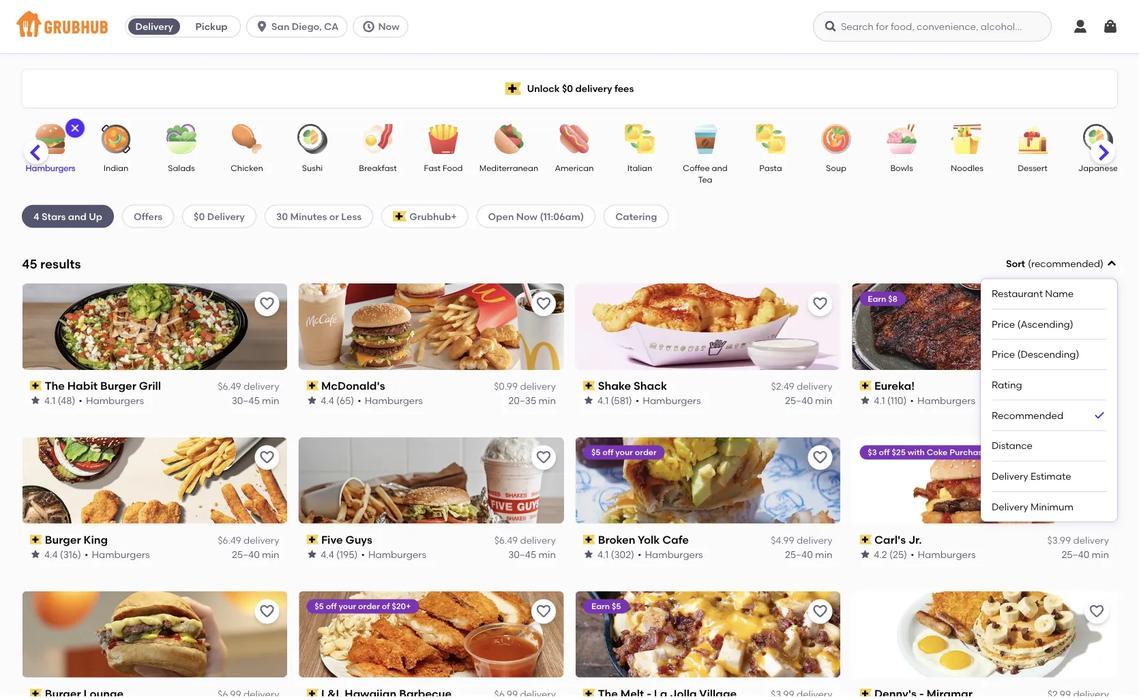 Task type: vqa. For each thing, say whether or not it's contained in the screenshot.
Burger King's $6.49
yes



Task type: describe. For each thing, give the bounding box(es) containing it.
4.1 for the habit burger grill
[[44, 395, 55, 406]]

delivery for delivery
[[135, 21, 173, 32]]

4.4 for burger king
[[44, 549, 58, 561]]

list box inside field
[[992, 279, 1106, 522]]

sort
[[1006, 258, 1025, 270]]

4.4 (65)
[[321, 395, 354, 406]]

20–35 min
[[509, 395, 556, 406]]

guys
[[346, 534, 373, 547]]

delivery minimum
[[992, 501, 1074, 513]]

(581)
[[611, 395, 632, 406]]

five
[[321, 534, 343, 547]]

up
[[89, 211, 102, 222]]

san diego, ca
[[272, 21, 339, 32]]

habit
[[67, 379, 98, 393]]

save this restaurant image for 'the habit burger grill logo'
[[259, 296, 275, 312]]

$6.49 for burger king
[[218, 535, 241, 547]]

delivery for shake shack
[[797, 381, 833, 393]]

now button
[[353, 16, 414, 38]]

purchase
[[950, 448, 988, 458]]

earn $5
[[591, 602, 621, 612]]

delivery for delivery minimum
[[992, 501, 1028, 513]]

hamburgers for burger
[[92, 549, 150, 561]]

grubhub+
[[410, 211, 457, 222]]

pasta image
[[747, 124, 795, 154]]

shake
[[598, 379, 631, 393]]

1 vertical spatial svg image
[[70, 123, 80, 134]]

0 vertical spatial $0
[[562, 83, 573, 94]]

min for broken yolk cafe
[[815, 549, 833, 561]]

4.1 (302)
[[598, 549, 634, 561]]

none field containing sort
[[981, 257, 1117, 522]]

(descending)
[[1017, 349, 1079, 361]]

san
[[272, 21, 290, 32]]

$4.99
[[771, 535, 794, 547]]

broken yolk cafe logo image
[[576, 438, 840, 524]]

star icon image for broken yolk cafe
[[583, 549, 594, 560]]

restaurant name
[[992, 288, 1074, 300]]

denny's - miramar logo image
[[852, 592, 1117, 678]]

carl's jr.
[[875, 534, 922, 547]]

$6.49 delivery for burger king
[[218, 535, 279, 547]]

coffee
[[683, 163, 710, 173]]

earn $8
[[868, 294, 898, 304]]

pasta
[[759, 163, 782, 173]]

4.1 for broken yolk cafe
[[598, 549, 609, 561]]

or
[[329, 211, 339, 222]]

burger lounge logo image
[[22, 592, 288, 678]]

• hamburgers for burger king
[[85, 549, 150, 561]]

unlock
[[527, 83, 560, 94]]

30
[[276, 211, 288, 222]]

25–40 for eureka!
[[1062, 395, 1090, 406]]

dessert
[[1018, 163, 1048, 173]]

4.1 (110)
[[874, 395, 907, 406]]

delivery for the habit burger grill
[[243, 381, 279, 393]]

min for mcdonald's
[[539, 395, 556, 406]]

shake shack
[[598, 379, 667, 393]]

sushi
[[302, 163, 323, 173]]

shack
[[634, 379, 667, 393]]

order for $5 off your order of $20+
[[358, 602, 380, 612]]

• for mcdonald's
[[358, 395, 362, 406]]

• for burger king
[[85, 549, 88, 561]]

25–40 for $6.49 delivery
[[232, 549, 260, 561]]

now inside button
[[378, 21, 400, 32]]

svg image inside san diego, ca button
[[255, 20, 269, 33]]

$0.99
[[494, 381, 518, 393]]

italian image
[[616, 124, 664, 154]]

$5 for $5 off your order
[[591, 448, 601, 458]]

grill
[[139, 379, 161, 393]]

1 vertical spatial now
[[516, 211, 538, 222]]

delivery for mcdonald's
[[520, 381, 556, 393]]

restaurant
[[992, 288, 1043, 300]]

fast
[[424, 163, 441, 173]]

4.4 (316)
[[44, 549, 81, 561]]

$0.99 delivery
[[494, 381, 556, 393]]

4.1 (581)
[[598, 395, 632, 406]]

subscription pass image for shake shack
[[583, 381, 595, 391]]

five guys
[[321, 534, 373, 547]]

coffee and tea
[[683, 163, 728, 185]]

$3 off $25 with coke purchase
[[868, 448, 988, 458]]

svg image inside field
[[1106, 259, 1117, 270]]

45 results
[[22, 257, 81, 272]]

• hamburgers down eureka! link at bottom right
[[910, 395, 976, 406]]

pickup button
[[183, 16, 240, 38]]

earn for earn $5
[[591, 602, 610, 612]]

• hamburgers for carl's jr.
[[911, 549, 976, 561]]

• hamburgers for five guys
[[361, 549, 427, 561]]

30–45 min for the habit burger grill
[[232, 395, 279, 406]]

• for broken yolk cafe
[[638, 549, 642, 561]]

the melt - la jolla village logo image
[[576, 592, 840, 678]]

25–40 min for $4.99 delivery
[[785, 549, 833, 561]]

(11:06am)
[[540, 211, 584, 222]]

$5 off your order
[[591, 448, 657, 458]]

25–40 min for $2.49 delivery
[[785, 395, 833, 406]]

estimate
[[1031, 471, 1071, 482]]

star icon image for the habit burger grill
[[30, 395, 41, 406]]

eureka! link
[[860, 378, 1109, 394]]

and inside coffee and tea
[[712, 163, 728, 173]]

cafe
[[662, 534, 689, 547]]

$4.99 delivery
[[771, 535, 833, 547]]

$5 off your order of $20+
[[315, 602, 411, 612]]

burger king
[[45, 534, 108, 547]]

check icon image
[[1093, 409, 1106, 423]]

star icon image left the 4.1 (110)
[[860, 395, 871, 406]]

• for the habit burger grill
[[79, 395, 82, 406]]

hamburgers for five
[[368, 549, 427, 561]]

the
[[45, 379, 65, 393]]

25–40 for $3.99 delivery
[[1062, 549, 1090, 561]]

4.4 for mcdonald's
[[321, 395, 334, 406]]

hamburgers for broken
[[645, 549, 703, 561]]

sort ( recommended )
[[1006, 258, 1104, 270]]

unlock $0 delivery fees
[[527, 83, 634, 94]]

grubhub plus flag logo image for grubhub+
[[393, 211, 407, 222]]

delivery for broken yolk cafe
[[797, 535, 833, 547]]

hamburgers down mcdonald's
[[365, 395, 423, 406]]

tea
[[698, 175, 713, 185]]

4.2 (25)
[[874, 549, 907, 561]]

recommended
[[992, 410, 1064, 421]]

carl's jr. logo image
[[852, 438, 1117, 524]]

subscription pass image for carl's jr.
[[860, 535, 872, 545]]

hamburgers for the
[[86, 395, 144, 406]]

• hamburgers for mcdonald's
[[358, 395, 423, 406]]

broken
[[598, 534, 635, 547]]

star icon image for shake shack
[[583, 395, 594, 406]]

sushi image
[[289, 124, 336, 154]]

0 horizontal spatial off
[[326, 602, 337, 612]]

san diego, ca button
[[246, 16, 353, 38]]

4.1 left (110)
[[874, 395, 885, 406]]

4.4 for five guys
[[321, 549, 334, 561]]

svg image inside now button
[[362, 20, 375, 33]]

with
[[908, 448, 925, 458]]

offers
[[134, 211, 162, 222]]

the habit burger grill logo image
[[22, 284, 287, 370]]

fast food image
[[420, 124, 467, 154]]

delivery down chicken in the left of the page
[[207, 211, 245, 222]]

0 horizontal spatial $0
[[194, 211, 205, 222]]

eureka!
[[875, 379, 915, 393]]

• hamburgers for shake shack
[[636, 395, 701, 406]]

save this restaurant image for shake shack logo
[[812, 296, 828, 312]]

jr.
[[909, 534, 922, 547]]

star icon image for five guys
[[307, 549, 318, 560]]

delivery button
[[126, 16, 183, 38]]

fees
[[615, 83, 634, 94]]

• for carl's jr.
[[911, 549, 915, 561]]

hamburgers image
[[27, 124, 74, 154]]

save this restaurant image for denny's - miramar logo
[[1089, 604, 1105, 620]]

five guys logo image
[[298, 438, 564, 524]]



Task type: locate. For each thing, give the bounding box(es) containing it.
off right $3
[[879, 448, 890, 458]]

your for $5 off your order
[[615, 448, 633, 458]]

grubhub plus flag logo image left grubhub+
[[393, 211, 407, 222]]

chicken
[[231, 163, 263, 173]]

hamburgers down guys
[[368, 549, 427, 561]]

off for broken
[[603, 448, 614, 458]]

$0 right offers
[[194, 211, 205, 222]]

$5 down the 4.1 (581)
[[591, 448, 601, 458]]

1 vertical spatial and
[[68, 211, 87, 222]]

$5
[[591, 448, 601, 458], [315, 602, 324, 612], [612, 602, 621, 612]]

min for burger king
[[262, 549, 279, 561]]

indian
[[103, 163, 128, 173]]

1 horizontal spatial $0
[[562, 83, 573, 94]]

1 horizontal spatial grubhub plus flag logo image
[[505, 82, 522, 95]]

bowls image
[[878, 124, 926, 154]]

mediterranean
[[479, 163, 538, 173]]

0 vertical spatial svg image
[[824, 20, 838, 33]]

(48)
[[58, 395, 75, 406]]

shake shack logo image
[[575, 284, 841, 370]]

price for price (descending)
[[992, 349, 1015, 361]]

delivery for carl's jr.
[[1073, 535, 1109, 547]]

• for five guys
[[361, 549, 365, 561]]

4.4 left (316)
[[44, 549, 58, 561]]

star icon image
[[30, 395, 41, 406], [307, 395, 318, 406], [583, 395, 594, 406], [860, 395, 871, 406], [30, 549, 41, 560], [307, 549, 318, 560], [583, 549, 594, 560], [860, 549, 871, 560]]

soup image
[[812, 124, 860, 154]]

delivery estimate
[[992, 471, 1071, 482]]

now
[[378, 21, 400, 32], [516, 211, 538, 222]]

star icon image left 4.2
[[860, 549, 871, 560]]

minutes
[[290, 211, 327, 222]]

30–45 min
[[232, 395, 279, 406], [508, 549, 556, 561]]

0 horizontal spatial order
[[358, 602, 380, 612]]

2 horizontal spatial svg image
[[1106, 259, 1117, 270]]

l&l hawaiian barbecue logo image
[[299, 592, 564, 678]]

2 horizontal spatial $5
[[612, 602, 621, 612]]

4.1 for shake shack
[[598, 395, 609, 406]]

off for carl's
[[879, 448, 890, 458]]

• right (110)
[[910, 395, 914, 406]]

(302)
[[611, 549, 634, 561]]

$6.49 delivery for the habit burger grill
[[218, 381, 279, 393]]

• hamburgers down guys
[[361, 549, 427, 561]]

breakfast image
[[354, 124, 402, 154]]

25–40
[[785, 395, 813, 406], [1062, 395, 1090, 406], [232, 549, 260, 561], [785, 549, 813, 561], [1062, 549, 1090, 561]]

delivery for five guys
[[520, 535, 556, 547]]

0 vertical spatial your
[[615, 448, 633, 458]]

0 vertical spatial earn
[[868, 294, 886, 304]]

grubhub plus flag logo image
[[505, 82, 522, 95], [393, 211, 407, 222]]

30–45 for five guys
[[508, 549, 536, 561]]

4.1 left (581)
[[598, 395, 609, 406]]

(65)
[[337, 395, 354, 406]]

1 vertical spatial 30–45
[[508, 549, 536, 561]]

• right (25)
[[911, 549, 915, 561]]

now right open at left
[[516, 211, 538, 222]]

(110)
[[887, 395, 907, 406]]

1 vertical spatial grubhub plus flag logo image
[[393, 211, 407, 222]]

1 horizontal spatial earn
[[868, 294, 886, 304]]

$6.49
[[218, 381, 241, 393], [218, 535, 241, 547], [494, 535, 518, 547]]

burger king logo image
[[22, 438, 288, 524]]

price down restaurant
[[992, 319, 1015, 330]]

off
[[603, 448, 614, 458], [879, 448, 890, 458], [326, 602, 337, 612]]

subscription pass image
[[30, 381, 42, 391], [583, 381, 595, 391], [583, 535, 595, 545], [860, 535, 872, 545], [860, 690, 872, 698]]

your left of
[[339, 602, 356, 612]]

1 price from the top
[[992, 319, 1015, 330]]

japanese image
[[1074, 124, 1122, 154]]

min for the habit burger grill
[[262, 395, 279, 406]]

• down broken yolk cafe
[[638, 549, 642, 561]]

indian image
[[92, 124, 140, 154]]

45
[[22, 257, 37, 272]]

1 vertical spatial your
[[339, 602, 356, 612]]

star icon image left the 4.1 (581)
[[583, 395, 594, 406]]

0 horizontal spatial earn
[[591, 602, 610, 612]]

1 vertical spatial burger
[[45, 534, 81, 547]]

hamburgers down the shack
[[643, 395, 701, 406]]

star icon image left 4.4 (316)
[[30, 549, 41, 560]]

0 vertical spatial order
[[635, 448, 657, 458]]

$5 down the 4.1 (302) at the bottom right of page
[[612, 602, 621, 612]]

svg image
[[824, 20, 838, 33], [70, 123, 80, 134], [1106, 259, 1117, 270]]

0 horizontal spatial 30–45
[[232, 395, 260, 406]]

the habit burger grill
[[45, 379, 161, 393]]

(ascending)
[[1017, 319, 1073, 330]]

• for shake shack
[[636, 395, 639, 406]]

burger up 4.4 (316)
[[45, 534, 81, 547]]

• hamburgers down "jr."
[[911, 549, 976, 561]]

2 horizontal spatial off
[[879, 448, 890, 458]]

)
[[1100, 258, 1104, 270]]

2 vertical spatial svg image
[[1106, 259, 1117, 270]]

carl's
[[875, 534, 906, 547]]

4.4
[[321, 395, 334, 406], [44, 549, 58, 561], [321, 549, 334, 561]]

hamburgers down "jr."
[[918, 549, 976, 561]]

1 horizontal spatial 30–45
[[508, 549, 536, 561]]

coffee and tea image
[[681, 124, 729, 154]]

grubhub plus flag logo image for unlock $0 delivery fees
[[505, 82, 522, 95]]

star icon image for burger king
[[30, 549, 41, 560]]

$0
[[562, 83, 573, 94], [194, 211, 205, 222]]

$6.49 delivery for five guys
[[494, 535, 556, 547]]

noodles image
[[943, 124, 991, 154]]

0 vertical spatial and
[[712, 163, 728, 173]]

4.1 left (302)
[[598, 549, 609, 561]]

recommended
[[1031, 258, 1100, 270]]

• right (316)
[[85, 549, 88, 561]]

2 price from the top
[[992, 349, 1015, 361]]

20–35
[[509, 395, 536, 406]]

0 horizontal spatial and
[[68, 211, 87, 222]]

(
[[1028, 258, 1031, 270]]

4.4 (195)
[[321, 549, 358, 561]]

italian
[[627, 163, 652, 173]]

save this restaurant image
[[535, 296, 552, 312], [259, 450, 275, 466], [535, 450, 552, 466], [812, 450, 828, 466], [1089, 450, 1105, 466], [259, 604, 275, 620], [812, 604, 828, 620]]

4.4 down five
[[321, 549, 334, 561]]

0 horizontal spatial svg image
[[70, 123, 80, 134]]

earn down the 4.1 (302) at the bottom right of page
[[591, 602, 610, 612]]

delivery left 'pickup' button
[[135, 21, 173, 32]]

1 horizontal spatial $5
[[591, 448, 601, 458]]

• hamburgers down king
[[85, 549, 150, 561]]

1 horizontal spatial order
[[635, 448, 657, 458]]

dessert image
[[1009, 124, 1057, 154]]

min for five guys
[[539, 549, 556, 561]]

king
[[84, 534, 108, 547]]

earn for earn $8
[[868, 294, 886, 304]]

svg image inside the main navigation navigation
[[824, 20, 838, 33]]

star icon image left the 4.1 (302) at the bottom right of page
[[583, 549, 594, 560]]

1 horizontal spatial now
[[516, 211, 538, 222]]

4.1 down the
[[44, 395, 55, 406]]

$3
[[868, 448, 877, 458]]

your down (581)
[[615, 448, 633, 458]]

4.1
[[44, 395, 55, 406], [598, 395, 609, 406], [874, 395, 885, 406], [598, 549, 609, 561]]

soup
[[826, 163, 846, 173]]

delivery inside button
[[135, 21, 173, 32]]

order
[[635, 448, 657, 458], [358, 602, 380, 612]]

open now (11:06am)
[[488, 211, 584, 222]]

$5 down 4.4 (195) at the bottom left
[[315, 602, 324, 612]]

subscription pass image for broken yolk cafe
[[583, 535, 595, 545]]

• right (48)
[[79, 395, 82, 406]]

$5 for $5 off your order of $20+
[[315, 602, 324, 612]]

burger left grill
[[100, 379, 136, 393]]

• right (65)
[[358, 395, 362, 406]]

• hamburgers down the habit burger grill
[[79, 395, 144, 406]]

star icon image for mcdonald's
[[307, 395, 318, 406]]

bowls
[[890, 163, 913, 173]]

your
[[615, 448, 633, 458], [339, 602, 356, 612]]

recommended option
[[992, 401, 1106, 432]]

and
[[712, 163, 728, 173], [68, 211, 87, 222]]

coke
[[927, 448, 948, 458]]

american image
[[550, 124, 598, 154]]

broken yolk cafe
[[598, 534, 689, 547]]

0 vertical spatial grubhub plus flag logo image
[[505, 82, 522, 95]]

25–40 min for eureka!
[[1062, 395, 1109, 406]]

0 vertical spatial price
[[992, 319, 1015, 330]]

of
[[382, 602, 390, 612]]

distance
[[992, 440, 1033, 452]]

save this restaurant image
[[259, 296, 275, 312], [812, 296, 828, 312], [1089, 296, 1105, 312], [535, 604, 552, 620], [1089, 604, 1105, 620]]

catering
[[615, 211, 657, 222]]

price (ascending)
[[992, 319, 1073, 330]]

1 vertical spatial price
[[992, 349, 1015, 361]]

main navigation navigation
[[0, 0, 1139, 53]]

delivery
[[575, 83, 612, 94], [243, 381, 279, 393], [520, 381, 556, 393], [797, 381, 833, 393], [243, 535, 279, 547], [520, 535, 556, 547], [797, 535, 833, 547], [1073, 535, 1109, 547]]

hamburgers down eureka! link at bottom right
[[918, 395, 976, 406]]

30–45 min for five guys
[[508, 549, 556, 561]]

list box containing restaurant name
[[992, 279, 1106, 522]]

0 horizontal spatial grubhub plus flag logo image
[[393, 211, 407, 222]]

• hamburgers down mcdonald's
[[358, 395, 423, 406]]

hamburgers for shake
[[643, 395, 701, 406]]

0 horizontal spatial burger
[[45, 534, 81, 547]]

eureka! logo image
[[852, 284, 1117, 370]]

star icon image left 4.4 (195) at the bottom left
[[307, 549, 318, 560]]

and up tea at the top of the page
[[712, 163, 728, 173]]

• down shake shack
[[636, 395, 639, 406]]

25–40 for $2.49 delivery
[[785, 395, 813, 406]]

0 vertical spatial 30–45
[[232, 395, 260, 406]]

• hamburgers down cafe
[[638, 549, 703, 561]]

4.4 left (65)
[[321, 395, 334, 406]]

$8
[[888, 294, 898, 304]]

hamburgers down king
[[92, 549, 150, 561]]

25–40 for $4.99 delivery
[[785, 549, 813, 561]]

breakfast
[[359, 163, 397, 173]]

• down guys
[[361, 549, 365, 561]]

mcdonald's logo image
[[298, 284, 564, 370]]

and left 'up'
[[68, 211, 87, 222]]

4
[[33, 211, 39, 222]]

star icon image left 4.4 (65) on the bottom left of the page
[[307, 395, 318, 406]]

0 horizontal spatial your
[[339, 602, 356, 612]]

off down the 4.1 (581)
[[603, 448, 614, 458]]

$0 delivery
[[194, 211, 245, 222]]

1 vertical spatial order
[[358, 602, 380, 612]]

• hamburgers down the shack
[[636, 395, 701, 406]]

hamburgers down cafe
[[645, 549, 703, 561]]

order down the shack
[[635, 448, 657, 458]]

1 horizontal spatial 30–45 min
[[508, 549, 556, 561]]

0 vertical spatial burger
[[100, 379, 136, 393]]

stars
[[42, 211, 66, 222]]

1 horizontal spatial burger
[[100, 379, 136, 393]]

delivery for burger king
[[243, 535, 279, 547]]

grubhub plus flag logo image left the unlock
[[505, 82, 522, 95]]

0 horizontal spatial now
[[378, 21, 400, 32]]

star icon image left the 4.1 (48)
[[30, 395, 41, 406]]

0 horizontal spatial 30–45 min
[[232, 395, 279, 406]]

subscription pass image for the habit burger grill
[[30, 381, 42, 391]]

star icon image for carl's jr.
[[860, 549, 871, 560]]

0 horizontal spatial $5
[[315, 602, 324, 612]]

1 vertical spatial earn
[[591, 602, 610, 612]]

4.1 (48)
[[44, 395, 75, 406]]

pickup
[[196, 21, 228, 32]]

ca
[[324, 21, 339, 32]]

burger
[[100, 379, 136, 393], [45, 534, 81, 547]]

chicken image
[[223, 124, 271, 154]]

price up rating at the right bottom of page
[[992, 349, 1015, 361]]

delivery for delivery estimate
[[992, 471, 1028, 482]]

order left of
[[358, 602, 380, 612]]

$6.49 for the habit burger grill
[[218, 381, 241, 393]]

1 horizontal spatial and
[[712, 163, 728, 173]]

25–40 min for $3.99 delivery
[[1062, 549, 1109, 561]]

rating
[[992, 379, 1022, 391]]

hamburgers for carl's
[[918, 549, 976, 561]]

1 horizontal spatial svg image
[[824, 20, 838, 33]]

• hamburgers for broken yolk cafe
[[638, 549, 703, 561]]

hamburgers down hamburgers image
[[26, 163, 75, 173]]

open
[[488, 211, 514, 222]]

25–40 min for $6.49 delivery
[[232, 549, 279, 561]]

price (descending)
[[992, 349, 1079, 361]]

$6.49 for five guys
[[494, 535, 518, 547]]

off down 4.4 (195) at the bottom left
[[326, 602, 337, 612]]

Search for food, convenience, alcohol... search field
[[813, 12, 1052, 42]]

1 vertical spatial $0
[[194, 211, 205, 222]]

• hamburgers for the habit burger grill
[[79, 395, 144, 406]]

now right ca in the left of the page
[[378, 21, 400, 32]]

list box
[[992, 279, 1106, 522]]

0 vertical spatial now
[[378, 21, 400, 32]]

japanese
[[1078, 163, 1118, 173]]

price for price (ascending)
[[992, 319, 1015, 330]]

hamburgers down the habit burger grill
[[86, 395, 144, 406]]

mediterranean image
[[485, 124, 533, 154]]

$25
[[892, 448, 906, 458]]

1 horizontal spatial your
[[615, 448, 633, 458]]

salads image
[[158, 124, 205, 154]]

30–45 for the habit burger grill
[[232, 395, 260, 406]]

4 stars and up
[[33, 211, 102, 222]]

$0 right the unlock
[[562, 83, 573, 94]]

fast food
[[424, 163, 463, 173]]

delivery down delivery estimate
[[992, 501, 1028, 513]]

1 horizontal spatial off
[[603, 448, 614, 458]]

$20+
[[392, 602, 411, 612]]

svg image
[[1072, 18, 1089, 35], [1102, 18, 1119, 35], [255, 20, 269, 33], [362, 20, 375, 33]]

delivery
[[135, 21, 173, 32], [207, 211, 245, 222], [992, 471, 1028, 482], [992, 501, 1028, 513]]

None field
[[981, 257, 1117, 522]]

min for carl's jr.
[[1092, 549, 1109, 561]]

(195)
[[337, 549, 358, 561]]

earn left $8
[[868, 294, 886, 304]]

your for $5 off your order of $20+
[[339, 602, 356, 612]]

min for shake shack
[[815, 395, 833, 406]]

subscription pass image
[[307, 381, 319, 391], [860, 381, 872, 391], [30, 535, 42, 545], [307, 535, 319, 545], [30, 690, 42, 698], [307, 690, 319, 698], [583, 690, 595, 698]]

$3.99
[[1047, 535, 1071, 547]]

subscription pass image inside eureka! link
[[860, 381, 872, 391]]

less
[[341, 211, 362, 222]]

• hamburgers
[[79, 395, 144, 406], [358, 395, 423, 406], [636, 395, 701, 406], [910, 395, 976, 406], [85, 549, 150, 561], [361, 549, 427, 561], [638, 549, 703, 561], [911, 549, 976, 561]]

1 vertical spatial 30–45 min
[[508, 549, 556, 561]]

delivery down distance
[[992, 471, 1028, 482]]

order for $5 off your order
[[635, 448, 657, 458]]

30 minutes or less
[[276, 211, 362, 222]]

0 vertical spatial 30–45 min
[[232, 395, 279, 406]]

noodles
[[951, 163, 984, 173]]



